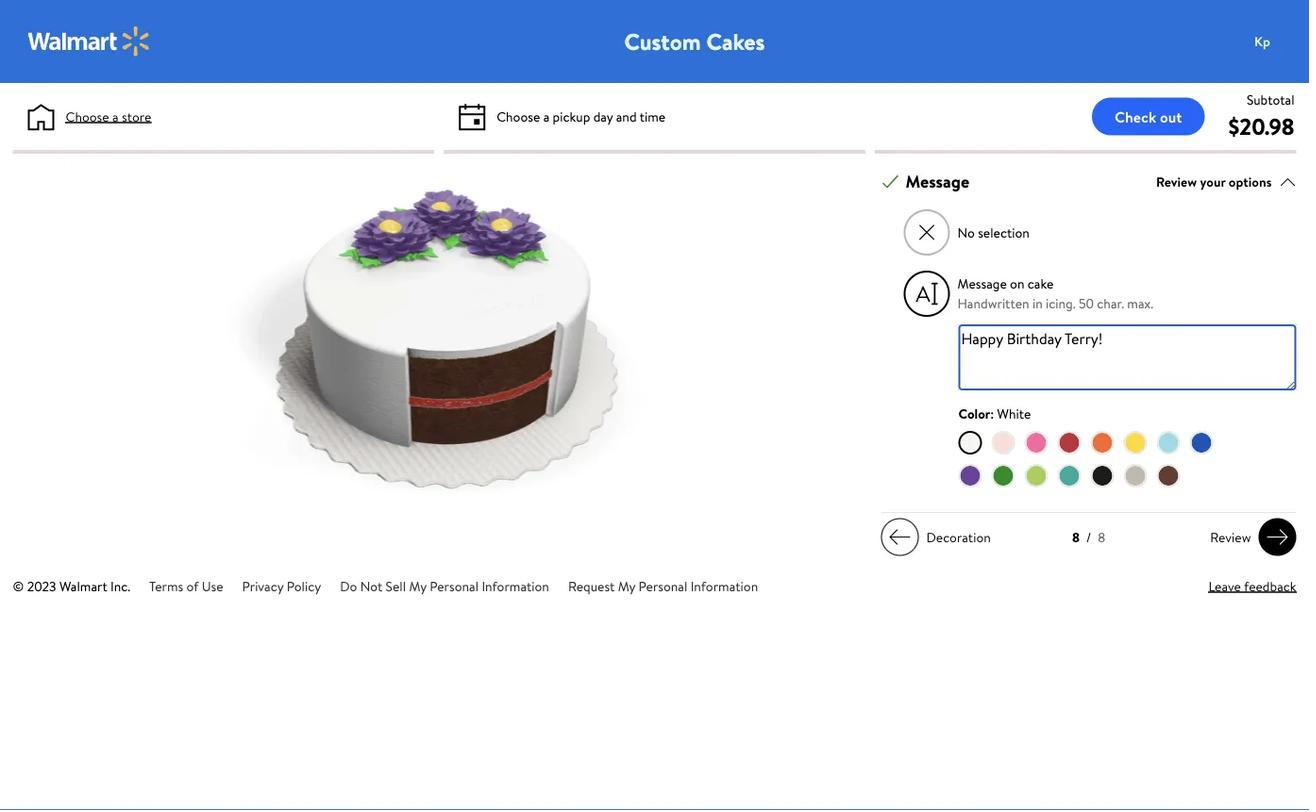 Task type: vqa. For each thing, say whether or not it's contained in the screenshot.
&
no



Task type: locate. For each thing, give the bounding box(es) containing it.
1 horizontal spatial review
[[1210, 528, 1251, 547]]

1 horizontal spatial 8
[[1098, 529, 1105, 547]]

decoration
[[926, 528, 991, 547]]

icon for continue arrow image inside 'review' link
[[1266, 526, 1289, 549]]

1 horizontal spatial information
[[691, 577, 758, 596]]

cakes
[[706, 25, 765, 57]]

a
[[112, 107, 119, 126], [543, 107, 550, 126]]

icon for continue arrow image
[[889, 526, 911, 549], [1266, 526, 1289, 549]]

1 my from the left
[[409, 577, 427, 596]]

0 horizontal spatial 8
[[1072, 529, 1080, 547]]

review for review your options
[[1156, 172, 1197, 191]]

review link
[[1203, 519, 1297, 557]]

1 horizontal spatial choose
[[497, 107, 540, 126]]

2 choose from the left
[[497, 107, 540, 126]]

options
[[1229, 172, 1272, 191]]

8
[[1072, 529, 1080, 547], [1098, 529, 1105, 547]]

information
[[482, 577, 549, 596], [691, 577, 758, 596]]

1 vertical spatial review
[[1210, 528, 1251, 547]]

time
[[640, 107, 666, 126]]

message up "handwritten"
[[958, 275, 1007, 293]]

1 horizontal spatial personal
[[639, 577, 688, 596]]

0 horizontal spatial my
[[409, 577, 427, 596]]

1 horizontal spatial icon for continue arrow image
[[1266, 526, 1289, 549]]

8 right /
[[1098, 529, 1105, 547]]

no selection
[[958, 223, 1030, 242]]

store
[[122, 107, 151, 126]]

©
[[13, 577, 24, 596]]

a left store at the top left of page
[[112, 107, 119, 126]]

terms of use
[[149, 577, 223, 596]]

terms of use link
[[149, 577, 223, 596]]

icon for continue arrow image up "feedback"
[[1266, 526, 1289, 549]]

cake
[[1028, 275, 1054, 293]]

1 horizontal spatial my
[[618, 577, 635, 596]]

$20.98
[[1228, 110, 1295, 142]]

choose a store
[[66, 107, 151, 126]]

personal right sell at the bottom of page
[[430, 577, 479, 596]]

do not sell my personal information link
[[340, 577, 549, 596]]

0 horizontal spatial review
[[1156, 172, 1197, 191]]

privacy
[[242, 577, 284, 596]]

1 8 from the left
[[1072, 529, 1080, 547]]

0 horizontal spatial icon for continue arrow image
[[889, 526, 911, 549]]

0 horizontal spatial choose
[[66, 107, 109, 126]]

up arrow image
[[1280, 173, 1297, 190]]

feedback
[[1244, 577, 1297, 596]]

2 my from the left
[[618, 577, 635, 596]]

review up leave
[[1210, 528, 1251, 547]]

personal right request in the bottom left of the page
[[639, 577, 688, 596]]

sell
[[386, 577, 406, 596]]

review left your
[[1156, 172, 1197, 191]]

my
[[409, 577, 427, 596], [618, 577, 635, 596]]

2 8 from the left
[[1098, 529, 1105, 547]]

my right sell at the bottom of page
[[409, 577, 427, 596]]

1 choose from the left
[[66, 107, 109, 126]]

0 horizontal spatial personal
[[430, 577, 479, 596]]

do
[[340, 577, 357, 596]]

review your options link
[[1156, 169, 1297, 195]]

choose for choose a pickup day and time
[[497, 107, 540, 126]]

choose
[[66, 107, 109, 126], [497, 107, 540, 126]]

subtotal
[[1247, 90, 1295, 109]]

my right request in the bottom left of the page
[[618, 577, 635, 596]]

1 horizontal spatial a
[[543, 107, 550, 126]]

1 personal from the left
[[430, 577, 479, 596]]

leave
[[1209, 577, 1241, 596]]

2 icon for continue arrow image from the left
[[1266, 526, 1289, 549]]

review
[[1156, 172, 1197, 191], [1210, 528, 1251, 547]]

choose left pickup
[[497, 107, 540, 126]]

privacy policy
[[242, 577, 321, 596]]

personal
[[430, 577, 479, 596], [639, 577, 688, 596]]

0 vertical spatial message
[[906, 170, 970, 194]]

day
[[593, 107, 613, 126]]

1 icon for continue arrow image from the left
[[889, 526, 911, 549]]

:
[[990, 405, 994, 423]]

8 / 8
[[1072, 529, 1105, 547]]

1 vertical spatial message
[[958, 275, 1007, 293]]

0 horizontal spatial information
[[482, 577, 549, 596]]

1 a from the left
[[112, 107, 119, 126]]

back to walmart.com image
[[28, 26, 151, 57]]

message
[[906, 170, 970, 194], [958, 275, 1007, 293]]

check out
[[1115, 106, 1182, 127]]

icon for continue arrow image left decoration
[[889, 526, 911, 549]]

message right ok image
[[906, 170, 970, 194]]

0 vertical spatial review
[[1156, 172, 1197, 191]]

do not sell my personal information
[[340, 577, 549, 596]]

0 horizontal spatial a
[[112, 107, 119, 126]]

choose left store at the top left of page
[[66, 107, 109, 126]]

review your options
[[1156, 172, 1272, 191]]

message inside message on cake handwritten in icing. 50 char. max.
[[958, 275, 1007, 293]]

ok image
[[882, 173, 899, 190]]

a inside choose a store link
[[112, 107, 119, 126]]

8 left /
[[1072, 529, 1080, 547]]

choose a store link
[[66, 107, 151, 126]]

message for message on cake handwritten in icing. 50 char. max.
[[958, 275, 1007, 293]]

2 personal from the left
[[639, 577, 688, 596]]

2 a from the left
[[543, 107, 550, 126]]

a left pickup
[[543, 107, 550, 126]]



Task type: describe. For each thing, give the bounding box(es) containing it.
© 2023 walmart inc.
[[13, 577, 130, 596]]

kp
[[1255, 32, 1270, 50]]

choose a pickup day and time
[[497, 107, 666, 126]]

remove image
[[917, 222, 937, 243]]

policy
[[287, 577, 321, 596]]

review your options element
[[1156, 172, 1272, 192]]

2 information from the left
[[691, 577, 758, 596]]

out
[[1160, 106, 1182, 127]]

color : white
[[959, 405, 1031, 423]]

icon for continue arrow image inside decoration link
[[889, 526, 911, 549]]

walmart
[[59, 577, 107, 596]]

leave feedback button
[[1209, 577, 1297, 597]]

choose for choose a store
[[66, 107, 109, 126]]

color
[[959, 405, 990, 423]]

subtotal $20.98
[[1228, 90, 1295, 142]]

Example: Happy Birthday text field
[[959, 325, 1297, 391]]

check
[[1115, 106, 1157, 127]]

message for message
[[906, 170, 970, 194]]

custom
[[624, 25, 701, 57]]

inc.
[[110, 577, 130, 596]]

custom cakes
[[624, 25, 765, 57]]

of
[[186, 577, 199, 596]]

in
[[1033, 295, 1043, 313]]

request my personal information
[[568, 577, 758, 596]]

terms
[[149, 577, 183, 596]]

no
[[958, 223, 975, 242]]

50
[[1079, 295, 1094, 313]]

pickup
[[553, 107, 590, 126]]

kp button
[[1244, 23, 1309, 60]]

check out button
[[1092, 98, 1205, 135]]

request my personal information link
[[568, 577, 758, 596]]

a for store
[[112, 107, 119, 126]]

1 information from the left
[[482, 577, 549, 596]]

white
[[997, 405, 1031, 423]]

not
[[360, 577, 382, 596]]

2023
[[27, 577, 56, 596]]

on
[[1010, 275, 1025, 293]]

review for review
[[1210, 528, 1251, 547]]

message on cake handwritten in icing. 50 char. max.
[[958, 275, 1154, 313]]

request
[[568, 577, 615, 596]]

a for pickup
[[543, 107, 550, 126]]

your
[[1200, 172, 1226, 191]]

char.
[[1097, 295, 1124, 313]]

handwritten
[[958, 295, 1030, 313]]

and
[[616, 107, 637, 126]]

privacy policy link
[[242, 577, 321, 596]]

max.
[[1127, 295, 1154, 313]]

/
[[1086, 529, 1091, 547]]

leave feedback
[[1209, 577, 1297, 596]]

icing.
[[1046, 295, 1076, 313]]

use
[[202, 577, 223, 596]]

selection
[[978, 223, 1030, 242]]

decoration link
[[881, 519, 998, 557]]



